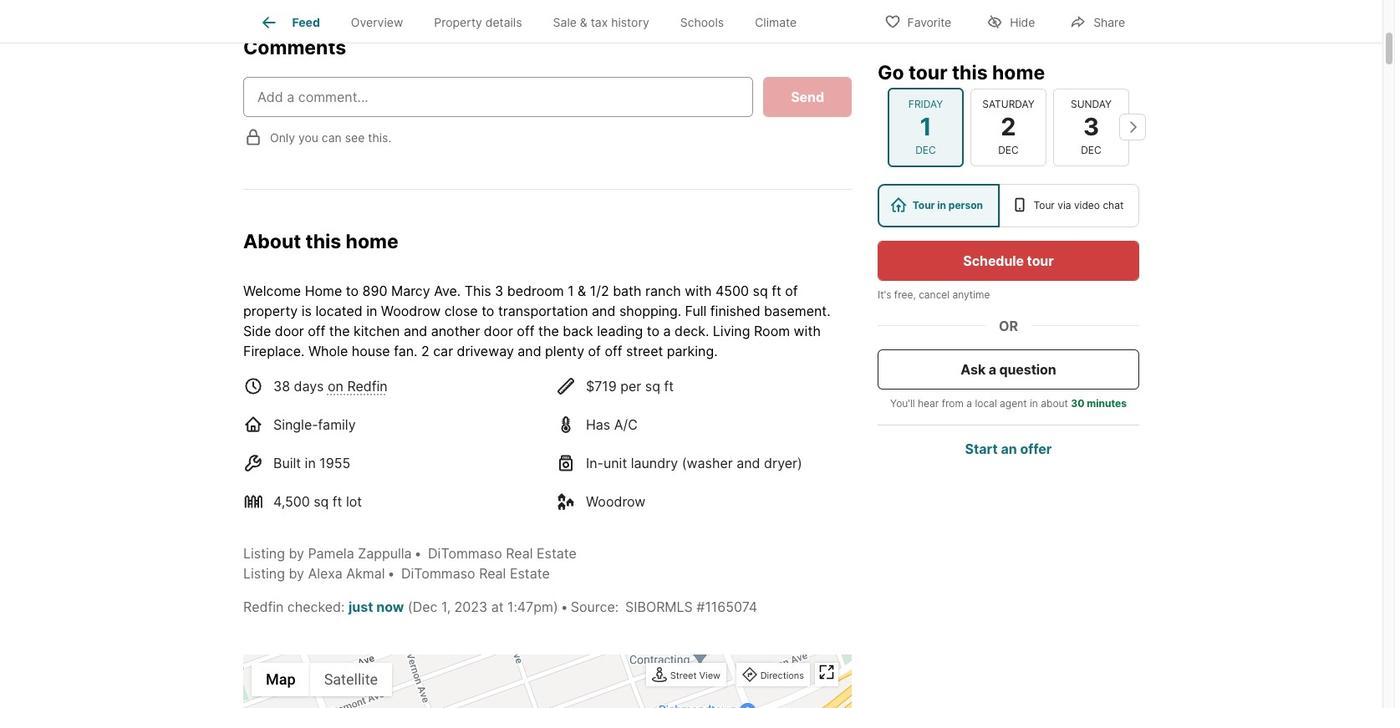 Task type: vqa. For each thing, say whether or not it's contained in the screenshot.
Boundary
no



Task type: locate. For each thing, give the bounding box(es) containing it.
3 inside sunday 3 dec
[[1084, 112, 1100, 141]]

door up driveway on the left of page
[[484, 323, 513, 339]]

2 horizontal spatial •
[[561, 598, 568, 615]]

ask a question button
[[878, 349, 1140, 389]]

0 horizontal spatial a
[[663, 323, 671, 339]]

checked:
[[287, 598, 345, 615]]

1 vertical spatial 2
[[421, 343, 429, 359]]

and
[[592, 302, 616, 319], [404, 323, 427, 339], [518, 343, 541, 359], [737, 455, 760, 471]]

property
[[434, 15, 482, 29]]

1 left 1/2
[[568, 282, 574, 299]]

start
[[965, 440, 998, 457]]

estate
[[537, 545, 577, 562], [510, 565, 550, 582]]

tab list
[[243, 0, 826, 43]]

0 vertical spatial &
[[580, 15, 588, 29]]

ft
[[772, 282, 782, 299], [664, 378, 674, 394], [333, 493, 342, 510]]

1 horizontal spatial •
[[414, 545, 422, 562]]

0 horizontal spatial woodrow
[[381, 302, 441, 319]]

0 horizontal spatial redfin
[[243, 598, 284, 615]]

next image
[[1120, 114, 1146, 140]]

0 horizontal spatial ft
[[333, 493, 342, 510]]

2 dec from the left
[[998, 143, 1019, 156]]

dec inside friday 1 dec
[[916, 143, 936, 156]]

1 horizontal spatial woodrow
[[586, 493, 646, 510]]

0 horizontal spatial home
[[346, 230, 399, 253]]

2 horizontal spatial a
[[989, 360, 997, 377]]

• left source:
[[561, 598, 568, 615]]

with up full
[[685, 282, 712, 299]]

sq inside welcome home to 890 marcy ave. this 3 bedroom 1  &  1/2 bath ranch with 4500 sq ft of property is located in woodrow close to transportation and shopping. full finished basement. side door off the kitchen and another door off the back leading to a deck. living room with fireplace. whole house fan. 2 car driveway and plenty of off street parking.
[[753, 282, 768, 299]]

minutes
[[1087, 396, 1127, 409]]

ditommaso
[[428, 545, 502, 562], [401, 565, 475, 582]]

in-
[[586, 455, 604, 471]]

1 horizontal spatial with
[[794, 323, 821, 339]]

1 vertical spatial ditommaso
[[401, 565, 475, 582]]

to down this
[[482, 302, 494, 319]]

this up home
[[306, 230, 341, 253]]

2 vertical spatial ft
[[333, 493, 342, 510]]

dec down saturday
[[998, 143, 1019, 156]]

real up 1:47pm) at the left of the page
[[506, 545, 533, 562]]

2 listing from the top
[[243, 565, 285, 582]]

& left tax
[[580, 15, 588, 29]]

woodrow
[[381, 302, 441, 319], [586, 493, 646, 510]]

0 horizontal spatial 3
[[495, 282, 504, 299]]

0 vertical spatial sq
[[753, 282, 768, 299]]

0 vertical spatial real
[[506, 545, 533, 562]]

dec inside sunday 3 dec
[[1081, 143, 1102, 156]]

full
[[685, 302, 707, 319]]

2 vertical spatial sq
[[314, 493, 329, 510]]

tour for schedule
[[1027, 252, 1054, 268]]

sq right 4,500
[[314, 493, 329, 510]]

climate
[[755, 15, 797, 29]]

0 horizontal spatial 1
[[568, 282, 574, 299]]

1 horizontal spatial the
[[538, 323, 559, 339]]

tour via video chat option
[[1000, 183, 1140, 227]]

0 horizontal spatial of
[[588, 343, 601, 359]]

1 the from the left
[[329, 323, 350, 339]]

in right built
[[305, 455, 316, 471]]

0 vertical spatial •
[[414, 545, 422, 562]]

woodrow down unit at the left bottom
[[586, 493, 646, 510]]

off
[[308, 323, 326, 339], [517, 323, 535, 339], [605, 343, 622, 359]]

0 vertical spatial woodrow
[[381, 302, 441, 319]]

about this home
[[243, 230, 399, 253]]

dec for 2
[[998, 143, 1019, 156]]

1 horizontal spatial sq
[[645, 378, 660, 394]]

off down is
[[308, 323, 326, 339]]

ditommaso up '1,' at the bottom of the page
[[401, 565, 475, 582]]

3 inside welcome home to 890 marcy ave. this 3 bedroom 1  &  1/2 bath ranch with 4500 sq ft of property is located in woodrow close to transportation and shopping. full finished basement. side door off the kitchen and another door off the back leading to a deck. living room with fireplace. whole house fan. 2 car driveway and plenty of off street parking.
[[495, 282, 504, 299]]

off down transportation
[[517, 323, 535, 339]]

by left alexa
[[289, 565, 304, 582]]

1:47pm)
[[508, 598, 558, 615]]

zappulla
[[358, 545, 412, 562]]

real
[[506, 545, 533, 562], [479, 565, 506, 582]]

dec for 1
[[916, 143, 936, 156]]

a right from
[[967, 396, 972, 409]]

•
[[414, 545, 422, 562], [388, 565, 395, 582], [561, 598, 568, 615]]

tour in person option
[[878, 183, 1000, 227]]

you'll
[[891, 396, 915, 409]]

dec down friday
[[916, 143, 936, 156]]

(washer
[[682, 455, 733, 471]]

ft left lot
[[333, 493, 342, 510]]

at
[[491, 598, 504, 615]]

and left plenty
[[518, 343, 541, 359]]

in-unit laundry (washer and dryer)
[[586, 455, 803, 471]]

1 vertical spatial a
[[989, 360, 997, 377]]

tour for tour in person
[[913, 198, 935, 211]]

street
[[670, 669, 697, 681]]

located
[[316, 302, 363, 319]]

0 vertical spatial by
[[289, 545, 304, 562]]

ft inside welcome home to 890 marcy ave. this 3 bedroom 1  &  1/2 bath ranch with 4500 sq ft of property is located in woodrow close to transportation and shopping. full finished basement. side door off the kitchen and another door off the back leading to a deck. living room with fireplace. whole house fan. 2 car driveway and plenty of off street parking.
[[772, 282, 782, 299]]

this up saturday
[[952, 60, 988, 84]]

door up the fireplace.
[[275, 323, 304, 339]]

0 vertical spatial 3
[[1084, 112, 1100, 141]]

2 down saturday
[[1001, 112, 1016, 141]]

tour right the schedule
[[1027, 252, 1054, 268]]

bedroom
[[507, 282, 564, 299]]

the down located
[[329, 323, 350, 339]]

1 horizontal spatial 1
[[920, 112, 932, 141]]

comments
[[243, 36, 346, 60]]

1 horizontal spatial ft
[[664, 378, 674, 394]]

a left deck.
[[663, 323, 671, 339]]

house
[[352, 343, 390, 359]]

1 vertical spatial •
[[388, 565, 395, 582]]

free,
[[894, 288, 916, 300]]

0 vertical spatial redfin
[[347, 378, 388, 394]]

0 horizontal spatial the
[[329, 323, 350, 339]]

2 vertical spatial •
[[561, 598, 568, 615]]

by left the pamela
[[289, 545, 304, 562]]

the down transportation
[[538, 323, 559, 339]]

0 vertical spatial ft
[[772, 282, 782, 299]]

a right ask
[[989, 360, 997, 377]]

0 vertical spatial tour
[[909, 60, 948, 84]]

3 right this
[[495, 282, 504, 299]]

0 vertical spatial listing
[[243, 545, 285, 562]]

schools tab
[[665, 3, 740, 43]]

0 horizontal spatial 2
[[421, 343, 429, 359]]

anytime
[[953, 288, 990, 300]]

1 horizontal spatial to
[[482, 302, 494, 319]]

ditommaso up 2023
[[428, 545, 502, 562]]

ft up basement.
[[772, 282, 782, 299]]

None button
[[888, 88, 964, 166], [971, 88, 1047, 166], [1053, 88, 1130, 166], [888, 88, 964, 166], [971, 88, 1047, 166], [1053, 88, 1130, 166]]

2 vertical spatial a
[[967, 396, 972, 409]]

dec down sunday at top right
[[1081, 143, 1102, 156]]

tour inside tour in person option
[[913, 198, 935, 211]]

1 horizontal spatial of
[[785, 282, 798, 299]]

lot
[[346, 493, 362, 510]]

1 vertical spatial real
[[479, 565, 506, 582]]

1 vertical spatial listing
[[243, 565, 285, 582]]

1 horizontal spatial dec
[[998, 143, 1019, 156]]

0 horizontal spatial tour
[[909, 60, 948, 84]]

in left person
[[937, 198, 946, 211]]

dec inside saturday 2 dec
[[998, 143, 1019, 156]]

1 tour from the left
[[913, 198, 935, 211]]

this
[[952, 60, 988, 84], [306, 230, 341, 253]]

to left "890"
[[346, 282, 359, 299]]

4500
[[716, 282, 749, 299]]

1 vertical spatial tour
[[1027, 252, 1054, 268]]

1 down friday
[[920, 112, 932, 141]]

menu bar
[[252, 663, 392, 696]]

• right zappulla
[[414, 545, 422, 562]]

0 vertical spatial a
[[663, 323, 671, 339]]

2 horizontal spatial dec
[[1081, 143, 1102, 156]]

climate tab
[[740, 3, 812, 43]]

1 inside friday 1 dec
[[920, 112, 932, 141]]

1 door from the left
[[275, 323, 304, 339]]

menu bar containing map
[[252, 663, 392, 696]]

back
[[563, 323, 593, 339]]

ft right the per
[[664, 378, 674, 394]]

2 horizontal spatial sq
[[753, 282, 768, 299]]

with
[[685, 282, 712, 299], [794, 323, 821, 339]]

local
[[975, 396, 997, 409]]

list box
[[878, 183, 1140, 227]]

1 horizontal spatial off
[[517, 323, 535, 339]]

per
[[621, 378, 642, 394]]

redfin left checked:
[[243, 598, 284, 615]]

0 vertical spatial this
[[952, 60, 988, 84]]

woodrow down marcy
[[381, 302, 441, 319]]

basement.
[[764, 302, 831, 319]]

room
[[754, 323, 790, 339]]

1 vertical spatial this
[[306, 230, 341, 253]]

can
[[322, 130, 342, 144]]

built in 1955
[[273, 455, 350, 471]]

home up "890"
[[346, 230, 399, 253]]

only you can see this.
[[270, 130, 392, 144]]

1 horizontal spatial redfin
[[347, 378, 388, 394]]

of up basement.
[[785, 282, 798, 299]]

has a/c
[[586, 416, 638, 433]]

question
[[1000, 360, 1057, 377]]

of down back
[[588, 343, 601, 359]]

in down "890"
[[366, 302, 377, 319]]

listing down 4,500
[[243, 545, 285, 562]]

a inside ask a question button
[[989, 360, 997, 377]]

start an offer link
[[965, 440, 1052, 457]]

tour inside button
[[1027, 252, 1054, 268]]

in inside option
[[937, 198, 946, 211]]

tour left person
[[913, 198, 935, 211]]

and left dryer) on the right of page
[[737, 455, 760, 471]]

1 vertical spatial 1
[[568, 282, 574, 299]]

1955
[[320, 455, 350, 471]]

real up at
[[479, 565, 506, 582]]

1 vertical spatial with
[[794, 323, 821, 339]]

0 vertical spatial 2
[[1001, 112, 1016, 141]]

via
[[1058, 198, 1071, 211]]

1 vertical spatial by
[[289, 565, 304, 582]]

plenty
[[545, 343, 584, 359]]

on redfin link
[[328, 378, 388, 394]]

family
[[318, 416, 356, 433]]

0 vertical spatial home
[[992, 60, 1045, 84]]

by
[[289, 545, 304, 562], [289, 565, 304, 582]]

1 horizontal spatial tour
[[1034, 198, 1055, 211]]

a
[[663, 323, 671, 339], [989, 360, 997, 377], [967, 396, 972, 409]]

0 horizontal spatial dec
[[916, 143, 936, 156]]

3 down sunday at top right
[[1084, 112, 1100, 141]]

0 vertical spatial with
[[685, 282, 712, 299]]

• down zappulla
[[388, 565, 395, 582]]

on
[[328, 378, 344, 394]]

1 vertical spatial to
[[482, 302, 494, 319]]

2 vertical spatial to
[[647, 323, 660, 339]]

1 horizontal spatial 3
[[1084, 112, 1100, 141]]

with down basement.
[[794, 323, 821, 339]]

tour left via
[[1034, 198, 1055, 211]]

1 horizontal spatial a
[[967, 396, 972, 409]]

3
[[1084, 112, 1100, 141], [495, 282, 504, 299]]

pamela
[[308, 545, 354, 562]]

property details tab
[[419, 3, 538, 43]]

home up saturday
[[992, 60, 1045, 84]]

2 horizontal spatial off
[[605, 343, 622, 359]]

sq right the per
[[645, 378, 660, 394]]

redfin right "on"
[[347, 378, 388, 394]]

tour for go
[[909, 60, 948, 84]]

friday
[[909, 98, 943, 110]]

tour
[[913, 198, 935, 211], [1034, 198, 1055, 211]]

2 tour from the left
[[1034, 198, 1055, 211]]

listing left alexa
[[243, 565, 285, 582]]

property
[[243, 302, 298, 319]]

1 vertical spatial &
[[578, 282, 586, 299]]

schedule tour
[[963, 252, 1054, 268]]

1 horizontal spatial tour
[[1027, 252, 1054, 268]]

tour up friday
[[909, 60, 948, 84]]

or
[[999, 317, 1018, 334]]

parking.
[[667, 343, 718, 359]]

1 vertical spatial 3
[[495, 282, 504, 299]]

0 horizontal spatial to
[[346, 282, 359, 299]]

tour inside tour via video chat option
[[1034, 198, 1055, 211]]

the
[[329, 323, 350, 339], [538, 323, 559, 339]]

0 horizontal spatial door
[[275, 323, 304, 339]]

2 left the car
[[421, 343, 429, 359]]

history
[[611, 15, 649, 29]]

single-family
[[273, 416, 356, 433]]

3 dec from the left
[[1081, 143, 1102, 156]]

0 horizontal spatial this
[[306, 230, 341, 253]]

another
[[431, 323, 480, 339]]

&
[[580, 15, 588, 29], [578, 282, 586, 299]]

transportation
[[498, 302, 588, 319]]

chat
[[1103, 198, 1124, 211]]

to down shopping.
[[647, 323, 660, 339]]

$719 per sq ft
[[586, 378, 674, 394]]

2 horizontal spatial to
[[647, 323, 660, 339]]

2 horizontal spatial ft
[[772, 282, 782, 299]]

1 horizontal spatial door
[[484, 323, 513, 339]]

tab list containing feed
[[243, 0, 826, 43]]

1 horizontal spatial 2
[[1001, 112, 1016, 141]]

in right agent
[[1030, 396, 1038, 409]]

& left 1/2
[[578, 282, 586, 299]]

sq right 4500 at right
[[753, 282, 768, 299]]

0 vertical spatial 1
[[920, 112, 932, 141]]

1 dec from the left
[[916, 143, 936, 156]]

off down leading
[[605, 343, 622, 359]]

0 horizontal spatial tour
[[913, 198, 935, 211]]



Task type: describe. For each thing, give the bounding box(es) containing it.
welcome
[[243, 282, 301, 299]]

tour via video chat
[[1034, 198, 1124, 211]]

1 vertical spatial woodrow
[[586, 493, 646, 510]]

akmal
[[346, 565, 385, 582]]

directions button
[[738, 664, 808, 687]]

1 vertical spatial ft
[[664, 378, 674, 394]]

and up fan.
[[404, 323, 427, 339]]

1 horizontal spatial this
[[952, 60, 988, 84]]

an
[[1001, 440, 1017, 457]]

laundry
[[631, 455, 678, 471]]

street
[[626, 343, 663, 359]]

tour in person
[[913, 198, 983, 211]]

0 horizontal spatial •
[[388, 565, 395, 582]]

(dec
[[408, 598, 438, 615]]

1 vertical spatial redfin
[[243, 598, 284, 615]]

sunday 3 dec
[[1071, 98, 1112, 156]]

redfin checked: just now (dec 1, 2023 at 1:47pm) • source: sibormls # 1165074
[[243, 598, 758, 615]]

1,
[[441, 598, 451, 615]]

0 horizontal spatial sq
[[314, 493, 329, 510]]

satellite button
[[310, 663, 392, 696]]

marcy
[[391, 282, 430, 299]]

now
[[376, 598, 404, 615]]

in inside welcome home to 890 marcy ave. this 3 bedroom 1  &  1/2 bath ranch with 4500 sq ft of property is located in woodrow close to transportation and shopping. full finished basement. side door off the kitchen and another door off the back leading to a deck. living room with fireplace. whole house fan. 2 car driveway and plenty of off street parking.
[[366, 302, 377, 319]]

tax
[[591, 15, 608, 29]]

deck.
[[675, 323, 709, 339]]

map button
[[252, 663, 310, 696]]

share
[[1094, 15, 1125, 29]]

map
[[266, 671, 296, 688]]

fan.
[[394, 343, 418, 359]]

agent
[[1000, 396, 1027, 409]]

schedule tour button
[[878, 240, 1140, 280]]

1 vertical spatial of
[[588, 343, 601, 359]]

it's
[[878, 288, 892, 300]]

feed link
[[259, 13, 320, 33]]

30
[[1071, 396, 1085, 409]]

saturday 2 dec
[[983, 98, 1035, 156]]

street view button
[[648, 664, 725, 687]]

a/c
[[614, 416, 638, 433]]

start an offer
[[965, 440, 1052, 457]]

you'll hear from a local agent in about 30 minutes
[[891, 396, 1127, 409]]

close
[[445, 302, 478, 319]]

& inside sale & tax history 'tab'
[[580, 15, 588, 29]]

Add a comment... text field
[[258, 87, 739, 107]]

& inside welcome home to 890 marcy ave. this 3 bedroom 1  &  1/2 bath ranch with 4500 sq ft of property is located in woodrow close to transportation and shopping. full finished basement. side door off the kitchen and another door off the back leading to a deck. living room with fireplace. whole house fan. 2 car driveway and plenty of off street parking.
[[578, 282, 586, 299]]

0 vertical spatial ditommaso
[[428, 545, 502, 562]]

leading
[[597, 323, 643, 339]]

listing by pamela zappulla • ditommaso real estate listing by alexa akmal • ditommaso real estate
[[243, 545, 577, 582]]

days
[[294, 378, 324, 394]]

home
[[305, 282, 342, 299]]

overview tab
[[336, 3, 419, 43]]

sale
[[553, 15, 577, 29]]

0 horizontal spatial off
[[308, 323, 326, 339]]

it's free, cancel anytime
[[878, 288, 990, 300]]

sale & tax history tab
[[538, 3, 665, 43]]

#
[[697, 598, 705, 615]]

hear
[[918, 396, 939, 409]]

just
[[349, 598, 373, 615]]

property details
[[434, 15, 522, 29]]

schools
[[680, 15, 724, 29]]

woodrow inside welcome home to 890 marcy ave. this 3 bedroom 1  &  1/2 bath ranch with 4500 sq ft of property is located in woodrow close to transportation and shopping. full finished basement. side door off the kitchen and another door off the back leading to a deck. living room with fireplace. whole house fan. 2 car driveway and plenty of off street parking.
[[381, 302, 441, 319]]

2 inside saturday 2 dec
[[1001, 112, 1016, 141]]

schedule
[[963, 252, 1024, 268]]

street view
[[670, 669, 721, 681]]

1 listing from the top
[[243, 545, 285, 562]]

1 horizontal spatial home
[[992, 60, 1045, 84]]

driveway
[[457, 343, 514, 359]]

kitchen
[[354, 323, 400, 339]]

list box containing tour in person
[[878, 183, 1140, 227]]

2 inside welcome home to 890 marcy ave. this 3 bedroom 1  &  1/2 bath ranch with 4500 sq ft of property is located in woodrow close to transportation and shopping. full finished basement. side door off the kitchen and another door off the back leading to a deck. living room with fireplace. whole house fan. 2 car driveway and plenty of off street parking.
[[421, 343, 429, 359]]

0 vertical spatial to
[[346, 282, 359, 299]]

whole
[[308, 343, 348, 359]]

ranch
[[645, 282, 681, 299]]

shopping.
[[619, 302, 681, 319]]

a inside welcome home to 890 marcy ave. this 3 bedroom 1  &  1/2 bath ranch with 4500 sq ft of property is located in woodrow close to transportation and shopping. full finished basement. side door off the kitchen and another door off the back leading to a deck. living room with fireplace. whole house fan. 2 car driveway and plenty of off street parking.
[[663, 323, 671, 339]]

sale & tax history
[[553, 15, 649, 29]]

ave.
[[434, 282, 461, 299]]

overview
[[351, 15, 403, 29]]

car
[[433, 343, 453, 359]]

and down 1/2
[[592, 302, 616, 319]]

1 inside welcome home to 890 marcy ave. this 3 bedroom 1  &  1/2 bath ranch with 4500 sq ft of property is located in woodrow close to transportation and shopping. full finished basement. side door off the kitchen and another door off the back leading to a deck. living room with fireplace. whole house fan. 2 car driveway and plenty of off street parking.
[[568, 282, 574, 299]]

view
[[699, 669, 721, 681]]

person
[[949, 198, 983, 211]]

bath
[[613, 282, 642, 299]]

tour for tour via video chat
[[1034, 198, 1055, 211]]

2023
[[455, 598, 488, 615]]

feed
[[292, 15, 320, 29]]

ask
[[961, 360, 986, 377]]

favorite button
[[870, 4, 966, 38]]

cancel
[[919, 288, 950, 300]]

offer
[[1020, 440, 1052, 457]]

favorite
[[908, 15, 952, 29]]

1 vertical spatial home
[[346, 230, 399, 253]]

from
[[942, 396, 964, 409]]

side
[[243, 323, 271, 339]]

has
[[586, 416, 611, 433]]

2 the from the left
[[538, 323, 559, 339]]

finished
[[711, 302, 761, 319]]

4,500
[[273, 493, 310, 510]]

satellite
[[324, 671, 378, 688]]

about
[[243, 230, 301, 253]]

1 by from the top
[[289, 545, 304, 562]]

dec for 3
[[1081, 143, 1102, 156]]

1 vertical spatial estate
[[510, 565, 550, 582]]

go tour this home
[[878, 60, 1045, 84]]

4,500 sq ft lot
[[273, 493, 362, 510]]

0 vertical spatial of
[[785, 282, 798, 299]]

0 horizontal spatial with
[[685, 282, 712, 299]]

welcome home to 890 marcy ave. this 3 bedroom 1  &  1/2 bath ranch with 4500 sq ft of property is located in woodrow close to transportation and shopping. full finished basement. side door off the kitchen and another door off the back leading to a deck. living room with fireplace. whole house fan. 2 car driveway and plenty of off street parking.
[[243, 282, 831, 359]]

1 vertical spatial sq
[[645, 378, 660, 394]]

0 vertical spatial estate
[[537, 545, 577, 562]]

map region
[[229, 560, 871, 708]]

2 door from the left
[[484, 323, 513, 339]]

directions
[[761, 669, 804, 681]]

only
[[270, 130, 295, 144]]

2 by from the top
[[289, 565, 304, 582]]

unit
[[604, 455, 627, 471]]

friday 1 dec
[[909, 98, 943, 156]]



